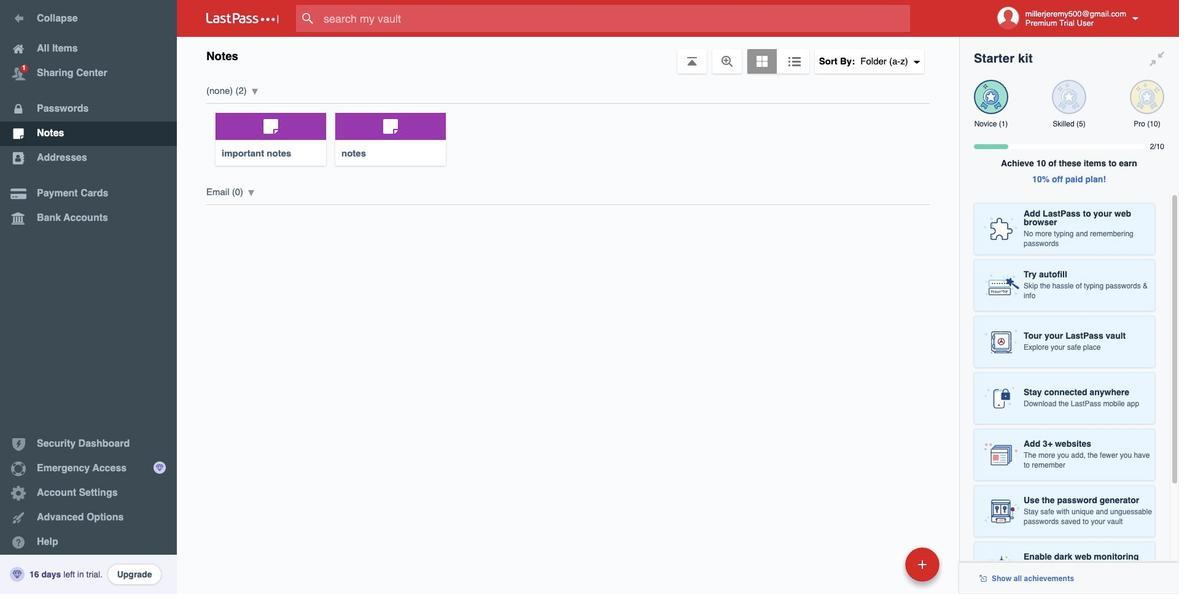 Task type: vqa. For each thing, say whether or not it's contained in the screenshot.
new item "navigation"
yes



Task type: locate. For each thing, give the bounding box(es) containing it.
new item element
[[821, 547, 944, 582]]

main navigation navigation
[[0, 0, 177, 595]]

vault options navigation
[[177, 37, 959, 74]]

search my vault text field
[[296, 5, 934, 32]]



Task type: describe. For each thing, give the bounding box(es) containing it.
new item navigation
[[821, 544, 947, 595]]

Search search field
[[296, 5, 934, 32]]

lastpass image
[[206, 13, 279, 24]]



